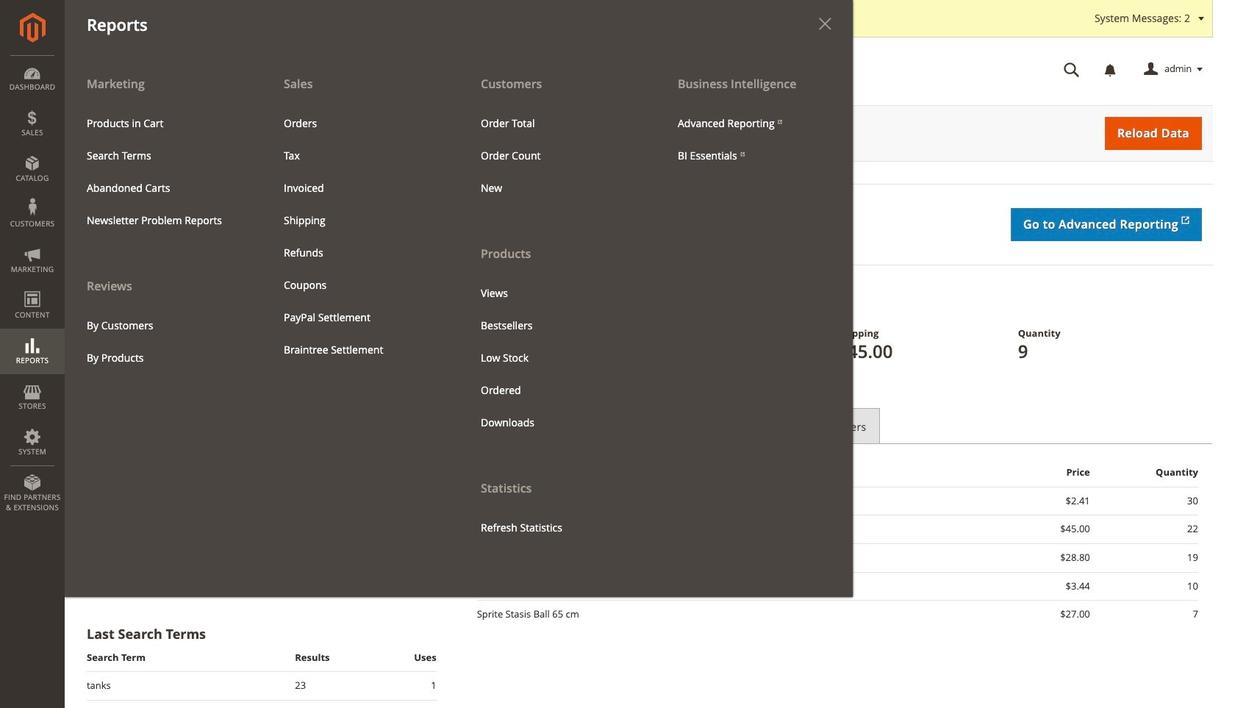 Task type: vqa. For each thing, say whether or not it's contained in the screenshot.
tab list
no



Task type: locate. For each thing, give the bounding box(es) containing it.
magento admin panel image
[[19, 13, 45, 43]]

menu
[[65, 68, 853, 597], [65, 68, 262, 374], [459, 68, 656, 544], [76, 107, 251, 237], [273, 107, 448, 366], [470, 107, 645, 204], [667, 107, 842, 172], [470, 277, 645, 439], [76, 309, 251, 374]]

menu bar
[[0, 0, 853, 597]]



